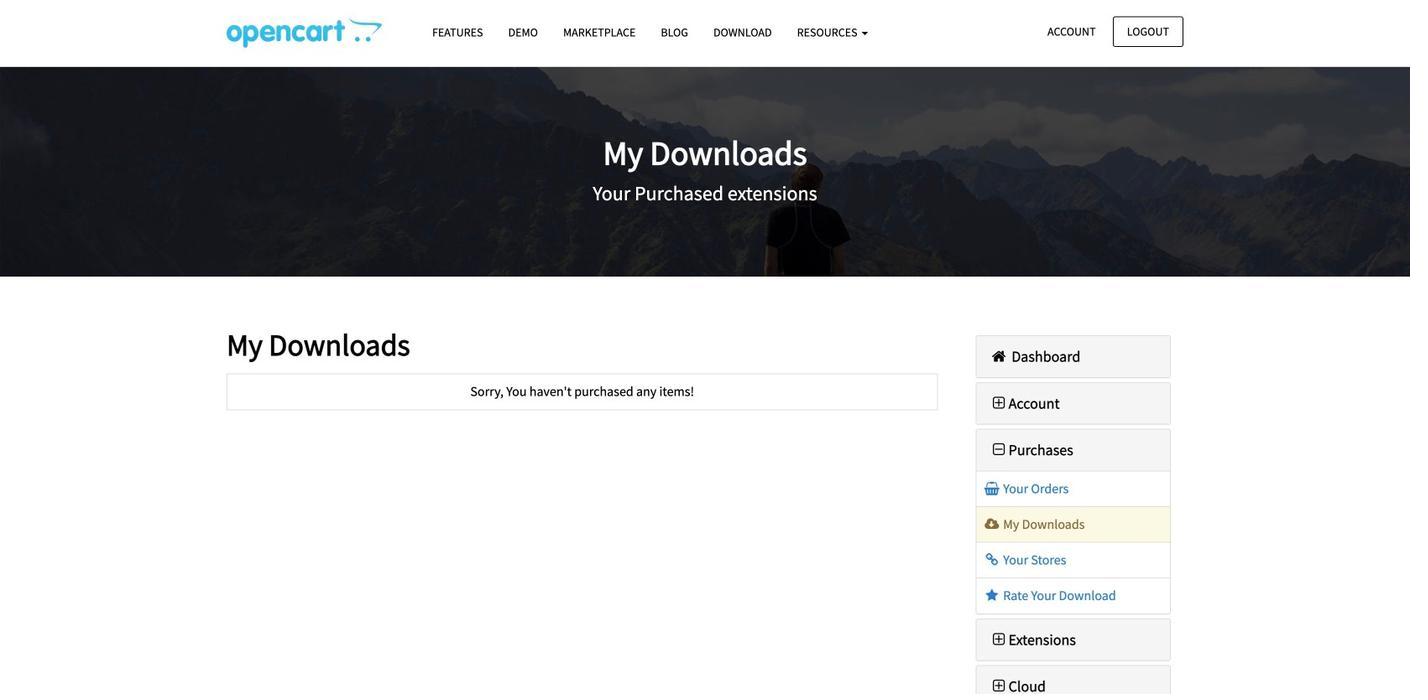 Task type: locate. For each thing, give the bounding box(es) containing it.
1 vertical spatial plus square o image
[[989, 633, 1009, 648]]

1 plus square o image from the top
[[989, 396, 1009, 411]]

plus square o image
[[989, 396, 1009, 411], [989, 633, 1009, 648], [989, 680, 1009, 695]]

minus square o image
[[989, 443, 1009, 458]]

2 vertical spatial plus square o image
[[989, 680, 1009, 695]]

0 vertical spatial plus square o image
[[989, 396, 1009, 411]]

cloud download image
[[983, 518, 1001, 532]]

home image
[[989, 349, 1009, 364]]



Task type: vqa. For each thing, say whether or not it's contained in the screenshot.
the link image
yes



Task type: describe. For each thing, give the bounding box(es) containing it.
2 plus square o image from the top
[[989, 633, 1009, 648]]

3 plus square o image from the top
[[989, 680, 1009, 695]]

link image
[[983, 554, 1001, 567]]

star image
[[983, 590, 1001, 603]]

shopping basket image
[[983, 483, 1001, 496]]

opencart - downloads image
[[227, 18, 382, 48]]



